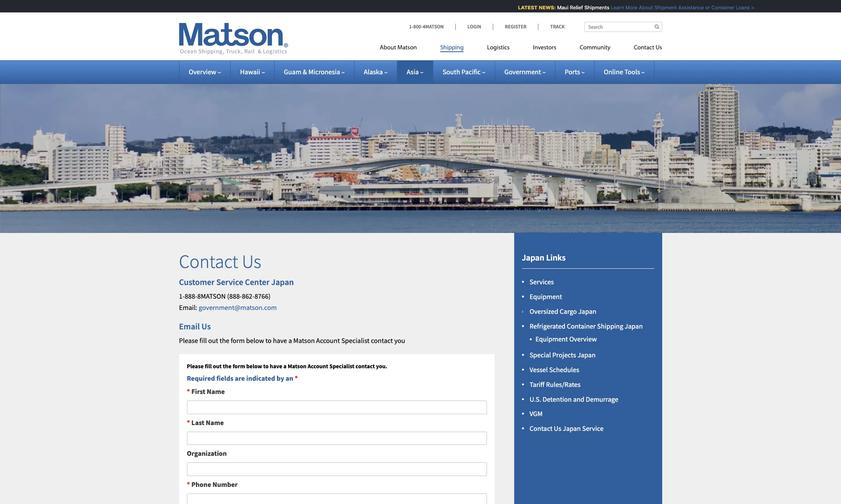 Task type: vqa. For each thing, say whether or not it's contained in the screenshot.
utilizing
no



Task type: locate. For each thing, give the bounding box(es) containing it.
0 horizontal spatial service
[[216, 277, 243, 288]]

u.s. detention and demurrage link
[[530, 395, 618, 404]]

japan for special projects japan
[[578, 351, 596, 360]]

container down 'cargo' on the right
[[567, 322, 596, 331]]

specialist
[[341, 337, 370, 346], [329, 363, 355, 370]]

1 vertical spatial a
[[283, 363, 287, 370]]

* right an
[[295, 374, 298, 383]]

shipping inside japan links section
[[597, 322, 623, 331]]

out inside please fill out the form below to have a matson account specialist contact you. required fields are indicated by an *
[[213, 363, 222, 370]]

asia link
[[407, 67, 424, 76]]

to up "indicated"
[[263, 363, 269, 370]]

us down search icon
[[656, 45, 662, 51]]

None text field
[[187, 401, 487, 415], [187, 432, 487, 446], [187, 494, 487, 505], [187, 401, 487, 415], [187, 432, 487, 446], [187, 494, 487, 505]]

contact up customer
[[179, 250, 238, 274]]

name for * first name
[[207, 388, 225, 397]]

matson inside please fill out the form below to have a matson account specialist contact you. required fields are indicated by an *
[[288, 363, 307, 370]]

contact down the "vgm"
[[530, 425, 553, 434]]

account inside please fill out the form below to have a matson account specialist contact you. required fields are indicated by an *
[[308, 363, 328, 370]]

fill up the required
[[205, 363, 212, 370]]

phone
[[191, 481, 211, 490]]

specialist for you
[[341, 337, 370, 346]]

below up "indicated"
[[246, 363, 262, 370]]

email:
[[179, 303, 197, 312]]

equipment overview link
[[536, 335, 597, 344]]

1 vertical spatial contact
[[179, 250, 238, 274]]

1 vertical spatial overview
[[569, 335, 597, 344]]

contact us up customer service center japan
[[179, 250, 261, 274]]

investors
[[533, 45, 556, 51]]

0 horizontal spatial shipping
[[440, 45, 464, 51]]

0 horizontal spatial contact
[[179, 250, 238, 274]]

0 vertical spatial matson
[[398, 45, 417, 51]]

container right the or
[[707, 4, 730, 11]]

us
[[656, 45, 662, 51], [242, 250, 261, 274], [202, 321, 211, 332], [554, 425, 561, 434]]

japan for oversized cargo japan
[[578, 307, 596, 316]]

>
[[746, 4, 750, 11]]

1- left 4matson
[[409, 23, 413, 30]]

0 vertical spatial please
[[179, 337, 198, 346]]

guam & micronesia link
[[284, 67, 345, 76]]

equipment up oversized
[[530, 293, 562, 302]]

2 vertical spatial contact
[[530, 425, 553, 434]]

matson up an
[[288, 363, 307, 370]]

1 vertical spatial shipping
[[597, 322, 623, 331]]

form for please fill out the form below to have a matson account specialist contact you
[[231, 337, 245, 346]]

matson up please fill out the form below to have a matson account specialist contact you. required fields are indicated by an *
[[293, 337, 315, 346]]

1- up the email:
[[179, 292, 185, 301]]

name
[[207, 388, 225, 397], [206, 419, 224, 428]]

matson for you
[[293, 337, 315, 346]]

please inside please fill out the form below to have a matson account specialist contact you. required fields are indicated by an *
[[187, 363, 204, 370]]

ports link
[[565, 67, 585, 76]]

have inside please fill out the form below to have a matson account specialist contact you. required fields are indicated by an *
[[270, 363, 282, 370]]

0 vertical spatial account
[[316, 337, 340, 346]]

form
[[231, 337, 245, 346], [233, 363, 245, 370]]

shipments
[[580, 4, 605, 11]]

news:
[[534, 4, 551, 11]]

1 horizontal spatial contact
[[530, 425, 553, 434]]

have up please fill out the form below to have a matson account specialist contact you. required fields are indicated by an *
[[273, 337, 287, 346]]

center japan
[[245, 277, 294, 288]]

0 vertical spatial form
[[231, 337, 245, 346]]

about up the alaska "link" at the left of the page
[[380, 45, 396, 51]]

8matson
[[197, 292, 226, 301]]

contact left you.
[[356, 363, 375, 370]]

0 vertical spatial fill
[[200, 337, 207, 346]]

to inside please fill out the form below to have a matson account specialist contact you. required fields are indicated by an *
[[263, 363, 269, 370]]

1 horizontal spatial overview
[[569, 335, 597, 344]]

1 vertical spatial about
[[380, 45, 396, 51]]

below inside please fill out the form below to have a matson account specialist contact you. required fields are indicated by an *
[[246, 363, 262, 370]]

and
[[573, 395, 585, 404]]

maui
[[552, 4, 564, 11]]

* for phone number
[[187, 481, 190, 490]]

0 vertical spatial contact
[[371, 337, 393, 346]]

equipment for equipment 'link'
[[530, 293, 562, 302]]

0 vertical spatial have
[[273, 337, 287, 346]]

1 vertical spatial the
[[223, 363, 232, 370]]

1 horizontal spatial container
[[707, 4, 730, 11]]

service up the (888-
[[216, 277, 243, 288]]

investors link
[[521, 41, 568, 57]]

contact up tools
[[634, 45, 654, 51]]

track link
[[538, 23, 565, 30]]

None search field
[[584, 22, 662, 32]]

you.
[[376, 363, 387, 370]]

1 vertical spatial container
[[567, 322, 596, 331]]

us down the detention
[[554, 425, 561, 434]]

0 vertical spatial contact
[[634, 45, 654, 51]]

0 vertical spatial shipping
[[440, 45, 464, 51]]

government@matson.com
[[199, 303, 277, 312]]

* left first
[[187, 388, 190, 397]]

tariff rules/rates
[[530, 381, 581, 390]]

top menu navigation
[[380, 41, 662, 57]]

0 vertical spatial contact us
[[634, 45, 662, 51]]

out for please fill out the form below to have a matson account specialist contact you
[[208, 337, 218, 346]]

contact us down search icon
[[634, 45, 662, 51]]

matson down 800-
[[398, 45, 417, 51]]

shipping link
[[429, 41, 476, 57]]

1 vertical spatial form
[[233, 363, 245, 370]]

1 horizontal spatial a
[[288, 337, 292, 346]]

* for last name
[[187, 419, 190, 428]]

0 vertical spatial below
[[246, 337, 264, 346]]

1 horizontal spatial shipping
[[597, 322, 623, 331]]

equipment down refrigerated
[[536, 335, 568, 344]]

below down the government@matson.com link in the bottom left of the page
[[246, 337, 264, 346]]

form inside please fill out the form below to have a matson account specialist contact you. required fields are indicated by an *
[[233, 363, 245, 370]]

register
[[505, 23, 527, 30]]

assistance
[[673, 4, 699, 11]]

or
[[700, 4, 705, 11]]

contact left you
[[371, 337, 393, 346]]

1 vertical spatial matson
[[293, 337, 315, 346]]

0 vertical spatial a
[[288, 337, 292, 346]]

0 vertical spatial the
[[220, 337, 229, 346]]

japan
[[522, 252, 545, 263], [578, 307, 596, 316], [625, 322, 643, 331], [578, 351, 596, 360], [563, 425, 581, 434]]

vgm link
[[530, 410, 543, 419]]

the down government@matson.com
[[220, 337, 229, 346]]

1 vertical spatial account
[[308, 363, 328, 370]]

0 horizontal spatial contact us
[[179, 250, 261, 274]]

latest
[[513, 4, 533, 11]]

matson for you.
[[288, 363, 307, 370]]

0 vertical spatial out
[[208, 337, 218, 346]]

to up please fill out the form below to have a matson account specialist contact you. required fields are indicated by an *
[[266, 337, 272, 346]]

the for please fill out the form below to have a matson account specialist contact you. required fields are indicated by an *
[[223, 363, 232, 370]]

name right last
[[206, 419, 224, 428]]

0 vertical spatial container
[[707, 4, 730, 11]]

matson
[[398, 45, 417, 51], [293, 337, 315, 346], [288, 363, 307, 370]]

name down fields
[[207, 388, 225, 397]]

out down "email us"
[[208, 337, 218, 346]]

customer
[[179, 277, 215, 288]]

0 vertical spatial specialist
[[341, 337, 370, 346]]

1 vertical spatial equipment
[[536, 335, 568, 344]]

a for you.
[[283, 363, 287, 370]]

special projects japan link
[[530, 351, 596, 360]]

have up by
[[270, 363, 282, 370]]

special
[[530, 351, 551, 360]]

0 horizontal spatial container
[[567, 322, 596, 331]]

1 vertical spatial please
[[187, 363, 204, 370]]

out
[[208, 337, 218, 346], [213, 363, 222, 370]]

refrigerated container shipping japan
[[530, 322, 643, 331]]

1 horizontal spatial contact us
[[634, 45, 662, 51]]

out up fields
[[213, 363, 222, 370]]

1-800-4matson
[[409, 23, 444, 30]]

contact
[[634, 45, 654, 51], [179, 250, 238, 274], [530, 425, 553, 434]]

please
[[179, 337, 198, 346], [187, 363, 204, 370]]

0 horizontal spatial a
[[283, 363, 287, 370]]

about matson link
[[380, 41, 429, 57]]

container inside japan links section
[[567, 322, 596, 331]]

the inside please fill out the form below to have a matson account specialist contact you. required fields are indicated by an *
[[223, 363, 232, 370]]

a inside please fill out the form below to have a matson account specialist contact you. required fields are indicated by an *
[[283, 363, 287, 370]]

government
[[505, 67, 541, 76]]

us right email
[[202, 321, 211, 332]]

1 vertical spatial contact
[[356, 363, 375, 370]]

search image
[[655, 24, 659, 29]]

us inside top menu navigation
[[656, 45, 662, 51]]

demurrage
[[586, 395, 618, 404]]

0 horizontal spatial 1-
[[179, 292, 185, 301]]

1 vertical spatial fill
[[205, 363, 212, 370]]

1 horizontal spatial 1-
[[409, 23, 413, 30]]

below
[[246, 337, 264, 346], [246, 363, 262, 370]]

specialist inside please fill out the form below to have a matson account specialist contact you. required fields are indicated by an *
[[329, 363, 355, 370]]

* for first name
[[187, 388, 190, 397]]

please fill out the form below to have a matson account specialist contact you. required fields are indicated by an *
[[187, 363, 387, 383]]

equipment for equipment overview
[[536, 335, 568, 344]]

relief
[[565, 4, 578, 11]]

account
[[316, 337, 340, 346], [308, 363, 328, 370]]

service
[[216, 277, 243, 288], [582, 425, 604, 434]]

* left phone
[[187, 481, 190, 490]]

community
[[580, 45, 611, 51]]

have for please fill out the form below to have a matson account specialist contact you. required fields are indicated by an *
[[270, 363, 282, 370]]

contact inside japan links section
[[530, 425, 553, 434]]

1 vertical spatial 1-
[[179, 292, 185, 301]]

a up please fill out the form below to have a matson account specialist contact you. required fields are indicated by an *
[[288, 337, 292, 346]]

0 vertical spatial equipment
[[530, 293, 562, 302]]

contact us
[[634, 45, 662, 51], [179, 250, 261, 274]]

0 vertical spatial to
[[266, 337, 272, 346]]

the up fields
[[223, 363, 232, 370]]

862-
[[242, 292, 255, 301]]

services link
[[530, 278, 554, 287]]

1 vertical spatial name
[[206, 419, 224, 428]]

1 vertical spatial service
[[582, 425, 604, 434]]

Organization text field
[[187, 463, 487, 477]]

0 horizontal spatial about
[[380, 45, 396, 51]]

* left last
[[187, 419, 190, 428]]

1 vertical spatial below
[[246, 363, 262, 370]]

1- inside 1-888-8matson (888-862-8766) email: government@matson.com
[[179, 292, 185, 301]]

about
[[634, 4, 648, 11], [380, 45, 396, 51]]

contact
[[371, 337, 393, 346], [356, 363, 375, 370]]

fill down "email us"
[[200, 337, 207, 346]]

contact inside please fill out the form below to have a matson account specialist contact you. required fields are indicated by an *
[[356, 363, 375, 370]]

contact us japan service
[[530, 425, 604, 434]]

fields
[[216, 374, 234, 383]]

below for please fill out the form below to have a matson account specialist contact you
[[246, 337, 264, 346]]

2 vertical spatial matson
[[288, 363, 307, 370]]

guam & micronesia
[[284, 67, 340, 76]]

alaska
[[364, 67, 383, 76]]

0 vertical spatial name
[[207, 388, 225, 397]]

0 vertical spatial overview
[[189, 67, 216, 76]]

1 vertical spatial out
[[213, 363, 222, 370]]

about right more
[[634, 4, 648, 11]]

service down demurrage
[[582, 425, 604, 434]]

a up an
[[283, 363, 287, 370]]

1 horizontal spatial service
[[582, 425, 604, 434]]

form down government@matson.com
[[231, 337, 245, 346]]

rules/rates
[[546, 381, 581, 390]]

form up the are
[[233, 363, 245, 370]]

to
[[266, 337, 272, 346], [263, 363, 269, 370]]

pacific
[[462, 67, 481, 76]]

contact for you.
[[356, 363, 375, 370]]

vessel schedules
[[530, 366, 579, 375]]

0 vertical spatial 1-
[[409, 23, 413, 30]]

please down email
[[179, 337, 198, 346]]

fill inside please fill out the form below to have a matson account specialist contact you. required fields are indicated by an *
[[205, 363, 212, 370]]

1 vertical spatial have
[[270, 363, 282, 370]]

1 vertical spatial to
[[263, 363, 269, 370]]

latest news: maui relief shipments learn more about shipment assistance or container loans >
[[513, 4, 750, 11]]

1 vertical spatial specialist
[[329, 363, 355, 370]]

1 horizontal spatial about
[[634, 4, 648, 11]]

have
[[273, 337, 287, 346], [270, 363, 282, 370]]

contact us inside top menu navigation
[[634, 45, 662, 51]]

a for you
[[288, 337, 292, 346]]

0 horizontal spatial overview
[[189, 67, 216, 76]]

below for please fill out the form below to have a matson account specialist contact you. required fields are indicated by an *
[[246, 363, 262, 370]]

please up the required
[[187, 363, 204, 370]]

2 horizontal spatial contact
[[634, 45, 654, 51]]

refrigerated
[[530, 322, 566, 331]]

1-800-4matson link
[[409, 23, 456, 30]]

overview inside japan links section
[[569, 335, 597, 344]]

learn more about shipment assistance or container loans > link
[[606, 4, 750, 11]]



Task type: describe. For each thing, give the bounding box(es) containing it.
services
[[530, 278, 554, 287]]

oversized
[[530, 307, 558, 316]]

learn
[[606, 4, 619, 11]]

indicated
[[246, 374, 275, 383]]

overview link
[[189, 67, 221, 76]]

specialist for you.
[[329, 363, 355, 370]]

oversized cargo japan link
[[530, 307, 596, 316]]

vessel schedules link
[[530, 366, 579, 375]]

login link
[[456, 23, 493, 30]]

contact inside top menu navigation
[[634, 45, 654, 51]]

hawaii link
[[240, 67, 265, 76]]

&
[[303, 67, 307, 76]]

track
[[550, 23, 565, 30]]

guam
[[284, 67, 301, 76]]

* first name
[[187, 388, 225, 397]]

schedules
[[549, 366, 579, 375]]

contact us link
[[622, 41, 662, 57]]

equipment overview
[[536, 335, 597, 344]]

1- for 800-
[[409, 23, 413, 30]]

800-
[[413, 23, 423, 30]]

please for please fill out the form below to have a matson account specialist contact you. required fields are indicated by an *
[[187, 363, 204, 370]]

please fill out the form below to have a matson account specialist contact you
[[179, 337, 405, 346]]

equipment link
[[530, 293, 562, 302]]

organization
[[187, 450, 227, 459]]

account for you
[[316, 337, 340, 346]]

to for please fill out the form below to have a matson account specialist contact you
[[266, 337, 272, 346]]

1-888-8matson (888-862-8766) email: government@matson.com
[[179, 292, 277, 312]]

0 vertical spatial about
[[634, 4, 648, 11]]

alaska link
[[364, 67, 388, 76]]

online tools link
[[604, 67, 645, 76]]

by
[[277, 374, 284, 383]]

8766)
[[255, 292, 271, 301]]

us inside japan links section
[[554, 425, 561, 434]]

fill for please fill out the form below to have a matson account specialist contact you. required fields are indicated by an *
[[205, 363, 212, 370]]

email
[[179, 321, 200, 332]]

(888-
[[227, 292, 242, 301]]

ports
[[565, 67, 580, 76]]

about inside top menu navigation
[[380, 45, 396, 51]]

tariff rules/rates link
[[530, 381, 581, 390]]

login
[[468, 23, 481, 30]]

micronesia
[[309, 67, 340, 76]]

shipping inside top menu navigation
[[440, 45, 464, 51]]

special projects japan
[[530, 351, 596, 360]]

first
[[191, 388, 205, 397]]

detention
[[543, 395, 572, 404]]

last
[[191, 419, 204, 428]]

out for please fill out the form below to have a matson account specialist contact you. required fields are indicated by an *
[[213, 363, 222, 370]]

Search search field
[[584, 22, 662, 32]]

vgm
[[530, 410, 543, 419]]

you
[[394, 337, 405, 346]]

888-
[[185, 292, 197, 301]]

contact for you
[[371, 337, 393, 346]]

email us
[[179, 321, 211, 332]]

* last name
[[187, 419, 224, 428]]

4matson
[[423, 23, 444, 30]]

about matson
[[380, 45, 417, 51]]

japan links section
[[504, 233, 672, 505]]

service inside japan links section
[[582, 425, 604, 434]]

matson inside top menu navigation
[[398, 45, 417, 51]]

port at naha, japan image
[[0, 72, 841, 233]]

tools
[[625, 67, 640, 76]]

online
[[604, 67, 623, 76]]

fill for please fill out the form below to have a matson account specialist contact you
[[200, 337, 207, 346]]

south pacific link
[[443, 67, 485, 76]]

1- for 888-
[[179, 292, 185, 301]]

links
[[546, 252, 566, 263]]

tariff
[[530, 381, 545, 390]]

u.s. detention and demurrage
[[530, 395, 618, 404]]

customer service center japan
[[179, 277, 294, 288]]

1 vertical spatial contact us
[[179, 250, 261, 274]]

required
[[187, 374, 215, 383]]

refrigerated container shipping japan link
[[530, 322, 643, 331]]

community link
[[568, 41, 622, 57]]

form for please fill out the form below to have a matson account specialist contact you. required fields are indicated by an *
[[233, 363, 245, 370]]

contact us japan service link
[[530, 425, 604, 434]]

please for please fill out the form below to have a matson account specialist contact you
[[179, 337, 198, 346]]

* inside please fill out the form below to have a matson account specialist contact you. required fields are indicated by an *
[[295, 374, 298, 383]]

logistics
[[487, 45, 510, 51]]

to for please fill out the form below to have a matson account specialist contact you. required fields are indicated by an *
[[263, 363, 269, 370]]

japan for contact us japan service
[[563, 425, 581, 434]]

government link
[[505, 67, 546, 76]]

are
[[235, 374, 245, 383]]

loans
[[731, 4, 745, 11]]

0 vertical spatial service
[[216, 277, 243, 288]]

number
[[213, 481, 238, 490]]

u.s.
[[530, 395, 541, 404]]

us up customer service center japan
[[242, 250, 261, 274]]

the for please fill out the form below to have a matson account specialist contact you
[[220, 337, 229, 346]]

name for * last name
[[206, 419, 224, 428]]

south
[[443, 67, 460, 76]]

blue matson logo with ocean, shipping, truck, rail and logistics written beneath it. image
[[179, 23, 288, 55]]

have for please fill out the form below to have a matson account specialist contact you
[[273, 337, 287, 346]]

an
[[286, 374, 293, 383]]

asia
[[407, 67, 419, 76]]

online tools
[[604, 67, 640, 76]]

* phone number
[[187, 481, 238, 490]]

register link
[[493, 23, 538, 30]]

logistics link
[[476, 41, 521, 57]]

account for you.
[[308, 363, 328, 370]]

oversized cargo japan
[[530, 307, 596, 316]]



